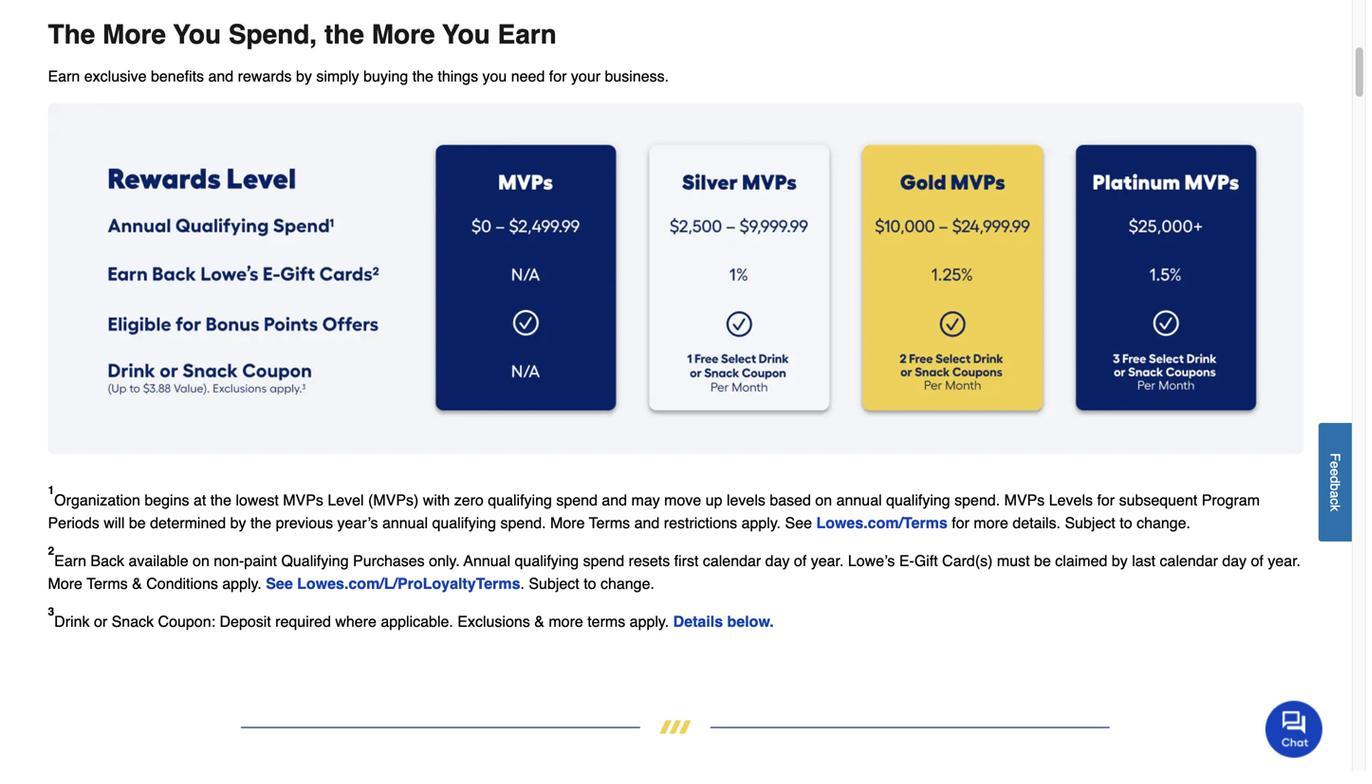 Task type: locate. For each thing, give the bounding box(es) containing it.
0 vertical spatial annual
[[837, 491, 882, 509]]

you
[[173, 20, 221, 50], [442, 20, 490, 50]]

0 horizontal spatial mvps
[[283, 491, 323, 509]]

qualifying up lowes.com/terms
[[886, 491, 951, 509]]

0 horizontal spatial be
[[129, 514, 146, 532]]

spend left may
[[556, 491, 598, 509]]

lowes.com/terms for more details. subject to change.
[[816, 514, 1195, 532]]

subject down levels on the bottom of the page
[[1065, 514, 1116, 532]]

0 horizontal spatial on
[[193, 552, 210, 570]]

0 vertical spatial earn
[[498, 20, 557, 50]]

of down program
[[1251, 552, 1264, 570]]

2 vertical spatial and
[[634, 514, 660, 532]]

1 horizontal spatial mvps
[[1005, 491, 1045, 509]]

organization
[[54, 491, 140, 509]]

1 vertical spatial for
[[1097, 491, 1115, 509]]

1 horizontal spatial apply.
[[630, 613, 669, 630]]

0 vertical spatial on
[[815, 491, 832, 509]]

apply. down levels
[[742, 514, 781, 532]]

and down may
[[634, 514, 660, 532]]

2 earn back available on non-paint qualifying purchases only. annual qualifying spend resets first calendar day of year. lowe's e-gift card(s) must be claimed by last calendar day of year. more terms & conditions apply.
[[48, 545, 1301, 592]]

1 horizontal spatial change.
[[1137, 514, 1191, 532]]

earn inside 2 earn back available on non-paint qualifying purchases only. annual qualifying spend resets first calendar day of year. lowe's e-gift card(s) must be claimed by last calendar day of year. more terms & conditions apply.
[[54, 552, 86, 570]]

1 vertical spatial subject
[[529, 575, 580, 592]]

0 horizontal spatial more
[[549, 613, 583, 630]]

terms up resets
[[589, 514, 630, 532]]

subject right .
[[529, 575, 580, 592]]

earn left back
[[54, 552, 86, 570]]

0 vertical spatial subject
[[1065, 514, 1116, 532]]

day down program
[[1223, 552, 1247, 570]]

below.
[[727, 613, 774, 630]]

of
[[794, 552, 807, 570], [1251, 552, 1264, 570]]

1 horizontal spatial you
[[442, 20, 490, 50]]

3 drink or snack coupon: deposit required where applicable. exclusions & more terms apply. details below.
[[48, 605, 774, 630]]

calendar right last
[[1160, 552, 1218, 570]]

be
[[129, 514, 146, 532], [1034, 552, 1051, 570]]

1 vertical spatial change.
[[601, 575, 655, 592]]

zero
[[454, 491, 484, 509]]

0 horizontal spatial you
[[173, 20, 221, 50]]

1 horizontal spatial year.
[[1268, 552, 1301, 570]]

1 year. from the left
[[811, 552, 844, 570]]

day down based
[[765, 552, 790, 570]]

1 horizontal spatial be
[[1034, 552, 1051, 570]]

1 vertical spatial see
[[266, 575, 293, 592]]

1 horizontal spatial see
[[785, 514, 812, 532]]

apply.
[[742, 514, 781, 532], [222, 575, 262, 592], [630, 613, 669, 630]]

with
[[423, 491, 450, 509]]

program
[[1202, 491, 1260, 509]]

0 horizontal spatial by
[[230, 514, 246, 532]]

1 vertical spatial to
[[584, 575, 596, 592]]

0 horizontal spatial &
[[132, 575, 142, 592]]

see lowes.com/l/proloyaltyterms . subject to change.
[[266, 575, 655, 592]]

k
[[1328, 505, 1343, 512]]

for
[[549, 68, 567, 85], [1097, 491, 1115, 509], [952, 514, 970, 532]]

0 horizontal spatial terms
[[87, 575, 128, 592]]

restrictions
[[664, 514, 737, 532]]

e up b
[[1328, 469, 1343, 476]]

mvps up details.
[[1005, 491, 1045, 509]]

coupon:
[[158, 613, 215, 630]]

2 vertical spatial earn
[[54, 552, 86, 570]]

apply. right terms
[[630, 613, 669, 630]]

0 horizontal spatial calendar
[[703, 552, 761, 570]]

by left last
[[1112, 552, 1128, 570]]

2 horizontal spatial and
[[634, 514, 660, 532]]

by down the lowest
[[230, 514, 246, 532]]

of down based
[[794, 552, 807, 570]]

to down subsequent
[[1120, 514, 1133, 532]]

simply
[[316, 68, 359, 85]]

0 vertical spatial be
[[129, 514, 146, 532]]

you up benefits
[[173, 20, 221, 50]]

the left things
[[412, 68, 434, 85]]

on right based
[[815, 491, 832, 509]]

0 vertical spatial terms
[[589, 514, 630, 532]]

mvps up 'previous'
[[283, 491, 323, 509]]

0 vertical spatial for
[[549, 68, 567, 85]]

1 horizontal spatial on
[[815, 491, 832, 509]]

at
[[194, 491, 206, 509]]

available
[[129, 552, 188, 570]]

c
[[1328, 498, 1343, 505]]

back
[[91, 552, 124, 570]]

spend. up lowes.com/terms for more details. subject to change.
[[955, 491, 1000, 509]]

0 horizontal spatial see
[[266, 575, 293, 592]]

& down available
[[132, 575, 142, 592]]

determined
[[150, 514, 226, 532]]

1 horizontal spatial for
[[952, 514, 970, 532]]

1 vertical spatial be
[[1034, 552, 1051, 570]]

earn
[[498, 20, 557, 50], [48, 68, 80, 85], [54, 552, 86, 570]]

2 horizontal spatial apply.
[[742, 514, 781, 532]]

apply. inside 3 drink or snack coupon: deposit required where applicable. exclusions & more terms apply. details below.
[[630, 613, 669, 630]]

e up d
[[1328, 461, 1343, 469]]

1 horizontal spatial terms
[[589, 514, 630, 532]]

more up must
[[974, 514, 1009, 532]]

the right the at
[[210, 491, 232, 509]]

qualifying
[[488, 491, 552, 509], [886, 491, 951, 509], [432, 514, 496, 532], [515, 552, 579, 570]]

1 vertical spatial terms
[[87, 575, 128, 592]]

terms
[[589, 514, 630, 532], [87, 575, 128, 592]]

1 day from the left
[[765, 552, 790, 570]]

1 horizontal spatial calendar
[[1160, 552, 1218, 570]]

must
[[997, 552, 1030, 570]]

more left terms
[[549, 613, 583, 630]]

0 vertical spatial and
[[208, 68, 234, 85]]

the more you spend, the more you earn
[[48, 20, 557, 50]]

to up terms
[[584, 575, 596, 592]]

annual
[[837, 491, 882, 509], [382, 514, 428, 532]]

spend. up annual
[[501, 514, 546, 532]]

subsequent
[[1119, 491, 1198, 509]]

0 vertical spatial spend
[[556, 491, 598, 509]]

spend inside 2 earn back available on non-paint qualifying purchases only. annual qualifying spend resets first calendar day of year. lowe's e-gift card(s) must be claimed by last calendar day of year. more terms & conditions apply.
[[583, 552, 625, 570]]

0 horizontal spatial of
[[794, 552, 807, 570]]

the
[[324, 20, 364, 50], [412, 68, 434, 85], [210, 491, 232, 509], [250, 514, 272, 532]]

0 horizontal spatial day
[[765, 552, 790, 570]]

qualifying up .
[[515, 552, 579, 570]]

1 horizontal spatial of
[[1251, 552, 1264, 570]]

see down paint
[[266, 575, 293, 592]]

& inside 3 drink or snack coupon: deposit required where applicable. exclusions & more terms apply. details below.
[[534, 613, 545, 630]]

be right "will" at left
[[129, 514, 146, 532]]

gift
[[915, 552, 938, 570]]

more
[[974, 514, 1009, 532], [549, 613, 583, 630]]

&
[[132, 575, 142, 592], [534, 613, 545, 630]]

0 vertical spatial spend.
[[955, 491, 1000, 509]]

1 horizontal spatial more
[[974, 514, 1009, 532]]

see down based
[[785, 514, 812, 532]]

spend.
[[955, 491, 1000, 509], [501, 514, 546, 532]]

change.
[[1137, 514, 1191, 532], [601, 575, 655, 592]]

terms inside 1 organization begins at the lowest mvps level (mvps) with zero qualifying spend and may move up levels based on annual qualifying spend. mvps levels for subsequent program periods will be determined by the previous year's annual qualifying spend. more terms and restrictions apply. see
[[589, 514, 630, 532]]

be right must
[[1034, 552, 1051, 570]]

a
[[1328, 491, 1343, 498]]

1 vertical spatial more
[[549, 613, 583, 630]]

on left non-
[[193, 552, 210, 570]]

f
[[1328, 453, 1343, 461]]

only.
[[429, 552, 460, 570]]

1 mvps from the left
[[283, 491, 323, 509]]

2 horizontal spatial for
[[1097, 491, 1115, 509]]

you up things
[[442, 20, 490, 50]]

1 vertical spatial on
[[193, 552, 210, 570]]

1 horizontal spatial to
[[1120, 514, 1133, 532]]

see
[[785, 514, 812, 532], [266, 575, 293, 592]]

rewards
[[238, 68, 292, 85]]

1 horizontal spatial annual
[[837, 491, 882, 509]]

the down the lowest
[[250, 514, 272, 532]]

1 vertical spatial spend
[[583, 552, 625, 570]]

earn up need at the top left
[[498, 20, 557, 50]]

0 vertical spatial &
[[132, 575, 142, 592]]

0 horizontal spatial for
[[549, 68, 567, 85]]

for right levels on the bottom of the page
[[1097, 491, 1115, 509]]

year.
[[811, 552, 844, 570], [1268, 552, 1301, 570]]

1 calendar from the left
[[703, 552, 761, 570]]

spend
[[556, 491, 598, 509], [583, 552, 625, 570]]

2 vertical spatial apply.
[[630, 613, 669, 630]]

change. down subsequent
[[1137, 514, 1191, 532]]

need
[[511, 68, 545, 85]]

& right exclusions
[[534, 613, 545, 630]]

annual up lowes.com/terms
[[837, 491, 882, 509]]

1 horizontal spatial subject
[[1065, 514, 1116, 532]]

the
[[48, 20, 95, 50]]

spend inside 1 organization begins at the lowest mvps level (mvps) with zero qualifying spend and may move up levels based on annual qualifying spend. mvps levels for subsequent program periods will be determined by the previous year's annual qualifying spend. more terms and restrictions apply. see
[[556, 491, 598, 509]]

page divider image
[[48, 721, 1304, 734]]

apply. down non-
[[222, 575, 262, 592]]

card(s)
[[942, 552, 993, 570]]

by inside 2 earn back available on non-paint qualifying purchases only. annual qualifying spend resets first calendar day of year. lowe's e-gift card(s) must be claimed by last calendar day of year. more terms & conditions apply.
[[1112, 552, 1128, 570]]

you
[[483, 68, 507, 85]]

0 horizontal spatial apply.
[[222, 575, 262, 592]]

drink
[[54, 613, 90, 630]]

day
[[765, 552, 790, 570], [1223, 552, 1247, 570]]

to
[[1120, 514, 1133, 532], [584, 575, 596, 592]]

or
[[94, 613, 107, 630]]

2 mvps from the left
[[1005, 491, 1045, 509]]

0 horizontal spatial year.
[[811, 552, 844, 570]]

qualifying right the zero
[[488, 491, 552, 509]]

details below. link
[[673, 613, 774, 630]]

2 horizontal spatial by
[[1112, 552, 1128, 570]]

buying
[[364, 68, 408, 85]]

0 horizontal spatial annual
[[382, 514, 428, 532]]

lowes.com/l/proloyaltyterms
[[297, 575, 520, 592]]

e
[[1328, 461, 1343, 469], [1328, 469, 1343, 476]]

spend left resets
[[583, 552, 625, 570]]

on
[[815, 491, 832, 509], [193, 552, 210, 570]]

e-
[[899, 552, 915, 570]]

details.
[[1013, 514, 1061, 532]]

annual down (mvps)
[[382, 514, 428, 532]]

things
[[438, 68, 478, 85]]

0 vertical spatial by
[[296, 68, 312, 85]]

calendar right first
[[703, 552, 761, 570]]

more
[[103, 20, 166, 50], [372, 20, 435, 50], [550, 514, 585, 532], [48, 575, 83, 592]]

and right benefits
[[208, 68, 234, 85]]

2 year. from the left
[[1268, 552, 1301, 570]]

for inside 1 organization begins at the lowest mvps level (mvps) with zero qualifying spend and may move up levels based on annual qualifying spend. mvps levels for subsequent program periods will be determined by the previous year's annual qualifying spend. more terms and restrictions apply. see
[[1097, 491, 1115, 509]]

earn down the
[[48, 68, 80, 85]]

1 vertical spatial and
[[602, 491, 627, 509]]

1 vertical spatial apply.
[[222, 575, 262, 592]]

by left simply
[[296, 68, 312, 85]]

1 vertical spatial &
[[534, 613, 545, 630]]

change. down resets
[[601, 575, 655, 592]]

and left may
[[602, 491, 627, 509]]

last
[[1132, 552, 1156, 570]]

terms down back
[[87, 575, 128, 592]]

1 vertical spatial annual
[[382, 514, 428, 532]]

0 vertical spatial apply.
[[742, 514, 781, 532]]

2 of from the left
[[1251, 552, 1264, 570]]

conditions
[[146, 575, 218, 592]]

1 vertical spatial spend.
[[501, 514, 546, 532]]

2 vertical spatial by
[[1112, 552, 1128, 570]]

resets
[[629, 552, 670, 570]]

0 vertical spatial see
[[785, 514, 812, 532]]

mvps
[[283, 491, 323, 509], [1005, 491, 1045, 509]]

apply. inside 2 earn back available on non-paint qualifying purchases only. annual qualifying spend resets first calendar day of year. lowe's e-gift card(s) must be claimed by last calendar day of year. more terms & conditions apply.
[[222, 575, 262, 592]]

1 horizontal spatial &
[[534, 613, 545, 630]]

for up card(s)
[[952, 514, 970, 532]]

1 vertical spatial by
[[230, 514, 246, 532]]

by
[[296, 68, 312, 85], [230, 514, 246, 532], [1112, 552, 1128, 570]]

1 horizontal spatial day
[[1223, 552, 1247, 570]]

for left the your
[[549, 68, 567, 85]]



Task type: describe. For each thing, give the bounding box(es) containing it.
up
[[706, 491, 723, 509]]

0 horizontal spatial and
[[208, 68, 234, 85]]

be inside 1 organization begins at the lowest mvps level (mvps) with zero qualifying spend and may move up levels based on annual qualifying spend. mvps levels for subsequent program periods will be determined by the previous year's annual qualifying spend. more terms and restrictions apply. see
[[129, 514, 146, 532]]

lowe's
[[848, 552, 895, 570]]

may
[[631, 491, 660, 509]]

1 vertical spatial earn
[[48, 68, 80, 85]]

level
[[328, 491, 364, 509]]

1 horizontal spatial spend.
[[955, 491, 1000, 509]]

previous
[[276, 514, 333, 532]]

begins
[[145, 491, 189, 509]]

terms
[[588, 613, 626, 630]]

move
[[664, 491, 702, 509]]

qualifying down the zero
[[432, 514, 496, 532]]

more inside 1 organization begins at the lowest mvps level (mvps) with zero qualifying spend and may move up levels based on annual qualifying spend. mvps levels for subsequent program periods will be determined by the previous year's annual qualifying spend. more terms and restrictions apply. see
[[550, 514, 585, 532]]

0 horizontal spatial spend.
[[501, 514, 546, 532]]

2 calendar from the left
[[1160, 552, 1218, 570]]

your
[[571, 68, 601, 85]]

annual
[[464, 552, 511, 570]]

2 e from the top
[[1328, 469, 1343, 476]]

1 e from the top
[[1328, 461, 1343, 469]]

lowes.com/terms link
[[816, 514, 948, 532]]

on inside 1 organization begins at the lowest mvps level (mvps) with zero qualifying spend and may move up levels based on annual qualifying spend. mvps levels for subsequent program periods will be determined by the previous year's annual qualifying spend. more terms and restrictions apply. see
[[815, 491, 832, 509]]

0 vertical spatial change.
[[1137, 514, 1191, 532]]

the up simply
[[324, 20, 364, 50]]

0 horizontal spatial subject
[[529, 575, 580, 592]]

exclusions
[[458, 613, 530, 630]]

1 you from the left
[[173, 20, 221, 50]]

see inside 1 organization begins at the lowest mvps level (mvps) with zero qualifying spend and may move up levels based on annual qualifying spend. mvps levels for subsequent program periods will be determined by the previous year's annual qualifying spend. more terms and restrictions apply. see
[[785, 514, 812, 532]]

purchases
[[353, 552, 425, 570]]

required
[[275, 613, 331, 630]]

levels
[[727, 491, 766, 509]]

by inside 1 organization begins at the lowest mvps level (mvps) with zero qualifying spend and may move up levels based on annual qualifying spend. mvps levels for subsequent program periods will be determined by the previous year's annual qualifying spend. more terms and restrictions apply. see
[[230, 514, 246, 532]]

levels
[[1049, 491, 1093, 509]]

first
[[674, 552, 699, 570]]

1 organization begins at the lowest mvps level (mvps) with zero qualifying spend and may move up levels based on annual qualifying spend. mvps levels for subsequent program periods will be determined by the previous year's annual qualifying spend. more terms and restrictions apply. see
[[48, 484, 1260, 532]]

exclusive
[[84, 68, 147, 85]]

more inside 3 drink or snack coupon: deposit required where applicable. exclusions & more terms apply. details below.
[[549, 613, 583, 630]]

f e e d b a c k button
[[1319, 423, 1352, 542]]

(mvps)
[[368, 491, 419, 509]]

based
[[770, 491, 811, 509]]

2 day from the left
[[1223, 552, 1247, 570]]

benefits
[[151, 68, 204, 85]]

1
[[48, 484, 54, 497]]

2
[[48, 545, 54, 558]]

a chart with yearly benefits for m v p's tiers. image
[[48, 103, 1304, 455]]

2 you from the left
[[442, 20, 490, 50]]

year's
[[337, 514, 378, 532]]

spend,
[[229, 20, 317, 50]]

spend for and
[[556, 491, 598, 509]]

1 horizontal spatial by
[[296, 68, 312, 85]]

snack
[[112, 613, 154, 630]]

0 vertical spatial to
[[1120, 514, 1133, 532]]

2 vertical spatial for
[[952, 514, 970, 532]]

1 horizontal spatial and
[[602, 491, 627, 509]]

0 vertical spatial more
[[974, 514, 1009, 532]]

be inside 2 earn back available on non-paint qualifying purchases only. annual qualifying spend resets first calendar day of year. lowe's e-gift card(s) must be claimed by last calendar day of year. more terms & conditions apply.
[[1034, 552, 1051, 570]]

details
[[673, 613, 723, 630]]

deposit
[[220, 613, 271, 630]]

spend for resets
[[583, 552, 625, 570]]

lowes.com/terms
[[816, 514, 948, 532]]

chat invite button image
[[1266, 700, 1324, 758]]

1 of from the left
[[794, 552, 807, 570]]

terms inside 2 earn back available on non-paint qualifying purchases only. annual qualifying spend resets first calendar day of year. lowe's e-gift card(s) must be claimed by last calendar day of year. more terms & conditions apply.
[[87, 575, 128, 592]]

non-
[[214, 552, 244, 570]]

0 horizontal spatial to
[[584, 575, 596, 592]]

more inside 2 earn back available on non-paint qualifying purchases only. annual qualifying spend resets first calendar day of year. lowe's e-gift card(s) must be claimed by last calendar day of year. more terms & conditions apply.
[[48, 575, 83, 592]]

lowest
[[236, 491, 279, 509]]

periods
[[48, 514, 99, 532]]

where
[[335, 613, 377, 630]]

claimed
[[1055, 552, 1108, 570]]

0 horizontal spatial change.
[[601, 575, 655, 592]]

& inside 2 earn back available on non-paint qualifying purchases only. annual qualifying spend resets first calendar day of year. lowe's e-gift card(s) must be claimed by last calendar day of year. more terms & conditions apply.
[[132, 575, 142, 592]]

qualifying
[[281, 552, 349, 570]]

will
[[104, 514, 125, 532]]

b
[[1328, 483, 1343, 491]]

earn exclusive benefits and rewards by simply buying the things you need for your business.
[[48, 68, 669, 85]]

.
[[520, 575, 525, 592]]

f e e d b a c k
[[1328, 453, 1343, 512]]

paint
[[244, 552, 277, 570]]

business.
[[605, 68, 669, 85]]

qualifying inside 2 earn back available on non-paint qualifying purchases only. annual qualifying spend resets first calendar day of year. lowe's e-gift card(s) must be claimed by last calendar day of year. more terms & conditions apply.
[[515, 552, 579, 570]]

apply. inside 1 organization begins at the lowest mvps level (mvps) with zero qualifying spend and may move up levels based on annual qualifying spend. mvps levels for subsequent program periods will be determined by the previous year's annual qualifying spend. more terms and restrictions apply. see
[[742, 514, 781, 532]]

see lowes.com/l/proloyaltyterms link
[[266, 575, 520, 592]]

on inside 2 earn back available on non-paint qualifying purchases only. annual qualifying spend resets first calendar day of year. lowe's e-gift card(s) must be claimed by last calendar day of year. more terms & conditions apply.
[[193, 552, 210, 570]]

d
[[1328, 476, 1343, 483]]

applicable.
[[381, 613, 453, 630]]

3
[[48, 605, 54, 619]]



Task type: vqa. For each thing, say whether or not it's contained in the screenshot.
leftmost calendar
yes



